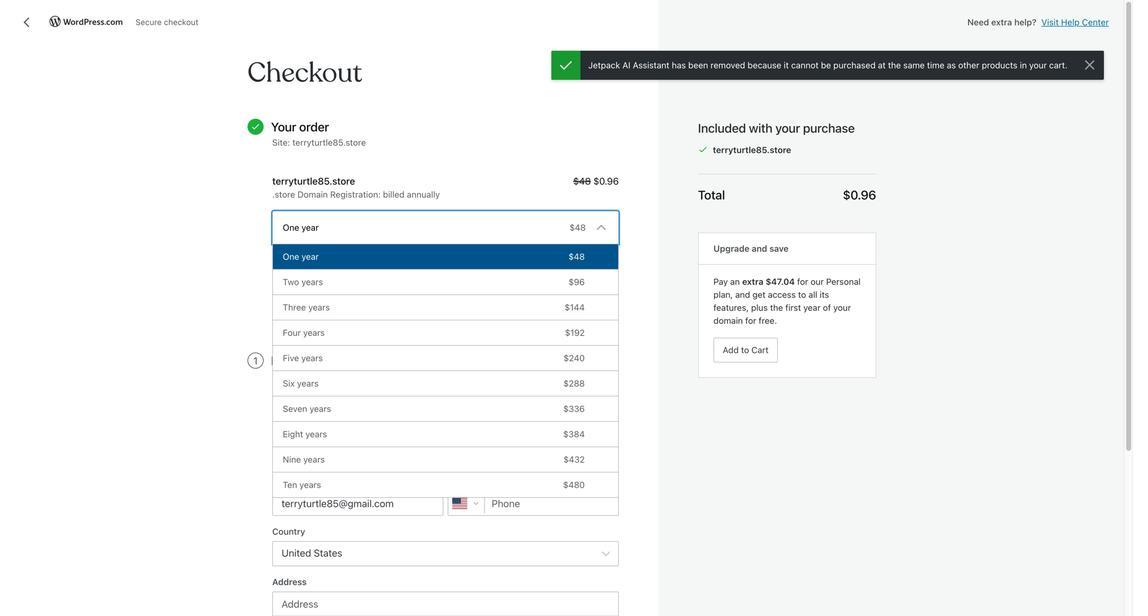 Task type: vqa. For each thing, say whether or not it's contained in the screenshot.


Task type: describe. For each thing, give the bounding box(es) containing it.
years for six years
[[297, 379, 319, 389]]

access
[[768, 290, 796, 300]]

to inside for our personal plan, and get access to all its features, plus the first year of your domain for free.
[[799, 290, 807, 300]]

personal
[[462, 389, 497, 400]]

eight
[[283, 429, 303, 440]]

center
[[1082, 17, 1109, 27]]

terryturtle85.store down order
[[293, 137, 366, 148]]

features,
[[714, 303, 749, 313]]

your right with
[[776, 121, 801, 135]]

order
[[299, 119, 329, 134]]

your
[[271, 119, 296, 134]]

1 one from the top
[[283, 223, 299, 233]]

0 vertical spatial year
[[302, 223, 319, 233]]

+
[[272, 456, 277, 465]]

your inside registering a domain name requires valid contact information. privacy protection is included for all eligible domains to protect your personal information.
[[442, 389, 460, 400]]

add inside + add organization name link
[[279, 456, 293, 465]]

personal
[[827, 277, 861, 287]]

2 horizontal spatial a
[[357, 292, 362, 302]]

1 vertical spatial extra
[[743, 277, 764, 287]]

.store
[[272, 190, 295, 200]]

cannot
[[792, 60, 819, 70]]

year inside for our personal plan, and get access to all its features, plus the first year of your domain for free.
[[804, 303, 821, 313]]

list box containing one year
[[272, 244, 619, 498]]

1
[[253, 355, 258, 367]]

site:
[[272, 137, 290, 148]]

included with your purchase
[[698, 121, 855, 135]]

visit
[[1042, 17, 1059, 27]]

two
[[283, 277, 299, 287]]

+ add organization name
[[272, 456, 360, 465]]

years for nine years
[[303, 455, 325, 465]]

domains
[[364, 389, 398, 400]]

cart.
[[1050, 60, 1068, 70]]

site: terryturtle85.store
[[272, 137, 366, 148]]

years for four years
[[303, 328, 325, 338]]

registering
[[272, 376, 318, 387]]

seven years
[[283, 404, 331, 414]]

address
[[272, 577, 307, 588]]

years for two years
[[302, 277, 323, 287]]

$48 $0.96 .store domain registration : billed annually
[[272, 176, 619, 200]]

to inside button
[[741, 345, 749, 355]]

first name
[[272, 412, 316, 423]]

pay an extra $47.04
[[714, 277, 795, 287]]

get
[[753, 290, 766, 300]]

one year inside list box
[[283, 252, 319, 262]]

jetpack ai assistant has been removed because it cannot be purchased at the same time as other products in your cart.
[[589, 60, 1068, 70]]

2 horizontal spatial for
[[798, 277, 809, 287]]

protection
[[553, 376, 595, 387]]

all inside for our personal plan, and get access to all its features, plus the first year of your domain for free.
[[809, 290, 818, 300]]

dismiss image
[[1083, 58, 1098, 72]]

Last name text field
[[448, 427, 619, 452]]

have
[[272, 292, 293, 302]]

$0.96 inside $48 $0.96 .store domain registration : billed annually
[[594, 176, 619, 187]]

ten years
[[283, 480, 321, 490]]

of
[[823, 303, 831, 313]]

eight years
[[283, 429, 327, 440]]

the for first
[[771, 303, 783, 313]]

been
[[689, 60, 709, 70]]

all inside registering a domain name requires valid contact information. privacy protection is included for all eligible domains to protect your personal information.
[[322, 389, 331, 400]]

secure
[[136, 17, 162, 27]]

visit help center button
[[1042, 16, 1109, 28]]

privacy
[[522, 376, 551, 387]]

$96
[[569, 277, 585, 287]]

$480
[[563, 480, 585, 490]]

1 vertical spatial information.
[[499, 389, 547, 400]]

checkout
[[164, 17, 199, 27]]

billed
[[383, 190, 405, 200]]

upgrade and save
[[714, 244, 789, 254]]

from
[[310, 255, 330, 266]]

our
[[811, 277, 824, 287]]

name inside registering a domain name requires valid contact information. privacy protection is included for all eligible domains to protect your personal information.
[[359, 376, 381, 387]]

a for domain
[[320, 376, 325, 387]]

requires
[[383, 376, 416, 387]]

an
[[731, 277, 740, 287]]

registration
[[330, 190, 378, 200]]

coupon?
[[302, 292, 336, 302]]

a for coupon?
[[295, 292, 300, 302]]

terryturtle85.store down with
[[713, 145, 792, 155]]

$240
[[564, 353, 585, 363]]

products
[[982, 60, 1018, 70]]

registering a domain name requires valid contact information. privacy protection is included for all eligible domains to protect your personal information.
[[272, 376, 603, 400]]

secure checkout
[[136, 17, 199, 27]]

valid
[[418, 376, 436, 387]]

enter
[[271, 354, 301, 368]]

1 horizontal spatial extra
[[992, 17, 1013, 27]]

need extra help? visit help center
[[968, 17, 1109, 27]]

five years
[[283, 353, 323, 363]]

domain
[[298, 190, 328, 200]]

save
[[770, 244, 789, 254]]

Phone telephone field
[[448, 492, 619, 516]]

close checkout image
[[20, 15, 35, 30]]

years for eight years
[[306, 429, 327, 440]]

first
[[786, 303, 801, 313]]

contact inside registering a domain name requires valid contact information. privacy protection is included for all eligible domains to protect your personal information.
[[439, 376, 469, 387]]

with
[[749, 121, 773, 135]]

1 horizontal spatial add
[[339, 292, 355, 302]]

remove from cart
[[272, 255, 350, 266]]

in
[[1020, 60, 1027, 70]]

$288
[[564, 379, 585, 389]]

group containing first name
[[272, 411, 619, 617]]

three years
[[283, 303, 330, 313]]

assistant
[[633, 60, 670, 70]]

years for seven years
[[310, 404, 331, 414]]

First name text field
[[272, 427, 444, 452]]

1 one year from the top
[[283, 223, 319, 233]]



Task type: locate. For each thing, give the bounding box(es) containing it.
2 vertical spatial year
[[804, 303, 821, 313]]

one year up the remove from cart
[[283, 223, 319, 233]]

1 horizontal spatial domain
[[714, 316, 743, 326]]

add to cart button
[[714, 338, 778, 363]]

same
[[904, 60, 925, 70]]

years right eight
[[306, 429, 327, 440]]

1 horizontal spatial the
[[888, 60, 901, 70]]

need
[[968, 17, 990, 27]]

to down the requires
[[401, 389, 409, 400]]

0 horizontal spatial contact
[[331, 354, 374, 368]]

2 one from the top
[[283, 252, 299, 262]]

1 vertical spatial and
[[736, 290, 751, 300]]

$48 inside $48 $0.96 .store domain registration : billed annually
[[573, 176, 591, 187]]

information.
[[472, 376, 519, 387], [499, 389, 547, 400]]

0 horizontal spatial extra
[[743, 277, 764, 287]]

add right the coupon?
[[339, 292, 355, 302]]

annually
[[407, 190, 440, 200]]

1 vertical spatial one year
[[283, 252, 319, 262]]

add left cart
[[723, 345, 739, 355]]

1 vertical spatial all
[[322, 389, 331, 400]]

0 vertical spatial information.
[[472, 376, 519, 387]]

a inside registering a domain name requires valid contact information. privacy protection is included for all eligible domains to protect your personal information.
[[320, 376, 325, 387]]

one up two
[[283, 252, 299, 262]]

organization
[[295, 456, 338, 465]]

name up domains
[[359, 376, 381, 387]]

years right six
[[297, 379, 319, 389]]

0 horizontal spatial for
[[309, 389, 320, 400]]

add a coupon code button
[[339, 292, 416, 302]]

0 horizontal spatial the
[[771, 303, 783, 313]]

0 horizontal spatial domain
[[327, 376, 356, 387]]

plus
[[751, 303, 768, 313]]

upgrade
[[714, 244, 750, 254]]

2 vertical spatial $48
[[569, 252, 585, 262]]

0 vertical spatial for
[[798, 277, 809, 287]]

it
[[784, 60, 789, 70]]

year up "two years"
[[302, 252, 319, 262]]

0 vertical spatial add
[[339, 292, 355, 302]]

remove from cart button
[[272, 255, 350, 266]]

seven
[[283, 404, 307, 414]]

purchase
[[803, 121, 855, 135]]

your
[[1030, 60, 1047, 70], [776, 121, 801, 135], [834, 303, 851, 313], [304, 354, 328, 368], [442, 389, 460, 400]]

one year up "two years"
[[283, 252, 319, 262]]

domain
[[714, 316, 743, 326], [327, 376, 356, 387]]

all left its in the right of the page
[[809, 290, 818, 300]]

2 one year from the top
[[283, 252, 319, 262]]

1 horizontal spatial a
[[320, 376, 325, 387]]

2 vertical spatial for
[[309, 389, 320, 400]]

for our personal plan, and get access to all its features, plus the first year of your domain for free.
[[714, 277, 861, 326]]

first
[[272, 412, 291, 423]]

0 vertical spatial one year
[[283, 223, 319, 233]]

$336
[[564, 404, 585, 414]]

the for same
[[888, 60, 901, 70]]

2 vertical spatial to
[[401, 389, 409, 400]]

0 horizontal spatial add
[[279, 456, 293, 465]]

0 vertical spatial and
[[752, 244, 768, 254]]

name down the first name text box
[[341, 456, 360, 465]]

your right of on the right of page
[[834, 303, 851, 313]]

four
[[283, 328, 301, 338]]

three
[[283, 303, 306, 313]]

0 vertical spatial domain
[[714, 316, 743, 326]]

terryturtle85.store up domain
[[272, 176, 355, 187]]

for inside registering a domain name requires valid contact information. privacy protection is included for all eligible domains to protect your personal information.
[[309, 389, 320, 400]]

contact right valid
[[439, 376, 469, 387]]

your order
[[271, 119, 329, 134]]

information
[[376, 354, 440, 368]]

help?
[[1015, 17, 1037, 27]]

extra up get
[[743, 277, 764, 287]]

1 vertical spatial for
[[746, 316, 757, 326]]

name up eight years
[[293, 412, 316, 423]]

the down 'access'
[[771, 303, 783, 313]]

six
[[283, 379, 295, 389]]

0 vertical spatial to
[[799, 290, 807, 300]]

purchased
[[834, 60, 876, 70]]

1 vertical spatial add
[[723, 345, 739, 355]]

your up last at left
[[442, 389, 460, 400]]

1 horizontal spatial and
[[752, 244, 768, 254]]

the inside for our personal plan, and get access to all its features, plus the first year of your domain for free.
[[771, 303, 783, 313]]

is
[[597, 376, 603, 387]]

0 vertical spatial extra
[[992, 17, 1013, 27]]

last name
[[448, 412, 491, 423]]

coupon
[[364, 292, 394, 302]]

1 vertical spatial domain
[[327, 376, 356, 387]]

a right six years
[[320, 376, 325, 387]]

year up remove from cart 'button'
[[302, 223, 319, 233]]

ai
[[623, 60, 631, 70]]

0 vertical spatial the
[[888, 60, 901, 70]]

information. down privacy
[[499, 389, 547, 400]]

extra right need
[[992, 17, 1013, 27]]

other
[[959, 60, 980, 70]]

domain down features,
[[714, 316, 743, 326]]

included
[[272, 389, 307, 400]]

group
[[272, 411, 619, 617]]

removed
[[711, 60, 746, 70]]

1 horizontal spatial $0.96
[[843, 188, 877, 202]]

its
[[820, 290, 830, 300]]

code
[[396, 292, 416, 302]]

1 vertical spatial contact
[[439, 376, 469, 387]]

$144
[[565, 303, 585, 313]]

contact up eligible
[[331, 354, 374, 368]]

have a coupon? add a coupon code
[[272, 292, 416, 302]]

1 vertical spatial one
[[283, 252, 299, 262]]

to inside registering a domain name requires valid contact information. privacy protection is included for all eligible domains to protect your personal information.
[[401, 389, 409, 400]]

list box
[[272, 244, 619, 498]]

and
[[752, 244, 768, 254], [736, 290, 751, 300]]

2 horizontal spatial add
[[723, 345, 739, 355]]

years right four
[[303, 328, 325, 338]]

time
[[928, 60, 945, 70]]

add right +
[[279, 456, 293, 465]]

0 horizontal spatial and
[[736, 290, 751, 300]]

$384
[[563, 429, 585, 440]]

two years
[[283, 277, 323, 287]]

protect
[[411, 389, 440, 400]]

1 vertical spatial year
[[302, 252, 319, 262]]

0 vertical spatial $48
[[573, 176, 591, 187]]

years right nine
[[303, 455, 325, 465]]

domain inside registering a domain name requires valid contact information. privacy protection is included for all eligible domains to protect your personal information.
[[327, 376, 356, 387]]

to left cart
[[741, 345, 749, 355]]

:
[[378, 190, 381, 200]]

plan,
[[714, 290, 733, 300]]

included
[[698, 121, 746, 135]]

all
[[809, 290, 818, 300], [322, 389, 331, 400]]

$48
[[573, 176, 591, 187], [570, 223, 586, 233], [569, 252, 585, 262]]

name right last at left
[[468, 412, 491, 423]]

+ add organization name link
[[272, 455, 360, 466]]

Email text field
[[272, 492, 444, 516]]

add to cart
[[723, 345, 769, 355]]

your right in
[[1030, 60, 1047, 70]]

$0.96
[[594, 176, 619, 187], [843, 188, 877, 202]]

years for ten years
[[300, 480, 321, 490]]

cart
[[752, 345, 769, 355]]

0 horizontal spatial $0.96
[[594, 176, 619, 187]]

four years
[[283, 328, 325, 338]]

and left save
[[752, 244, 768, 254]]

year left of on the right of page
[[804, 303, 821, 313]]

ten
[[283, 480, 297, 490]]

1 vertical spatial $48
[[570, 223, 586, 233]]

contact
[[331, 354, 374, 368], [439, 376, 469, 387]]

for down plus
[[746, 316, 757, 326]]

0 vertical spatial contact
[[331, 354, 374, 368]]

pay
[[714, 277, 728, 287]]

country
[[272, 527, 305, 537]]

help
[[1062, 17, 1080, 27]]

one up remove
[[283, 223, 299, 233]]

one year
[[283, 223, 319, 233], [283, 252, 319, 262]]

your inside for our personal plan, and get access to all its features, plus the first year of your domain for free.
[[834, 303, 851, 313]]

years for five years
[[301, 353, 323, 363]]

the inside 'notice' status
[[888, 60, 901, 70]]

1 vertical spatial the
[[771, 303, 783, 313]]

years for three years
[[308, 303, 330, 313]]

$432
[[564, 455, 585, 465]]

terryturtle85.store
[[293, 137, 366, 148], [713, 145, 792, 155], [272, 176, 355, 187]]

years down the coupon?
[[308, 303, 330, 313]]

all left eligible
[[322, 389, 331, 400]]

1 vertical spatial to
[[741, 345, 749, 355]]

1 horizontal spatial all
[[809, 290, 818, 300]]

jetpack
[[589, 60, 620, 70]]

1 vertical spatial $0.96
[[843, 188, 877, 202]]

1 horizontal spatial contact
[[439, 376, 469, 387]]

2 vertical spatial add
[[279, 456, 293, 465]]

at
[[878, 60, 886, 70]]

years
[[302, 277, 323, 287], [308, 303, 330, 313], [303, 328, 325, 338], [301, 353, 323, 363], [297, 379, 319, 389], [310, 404, 331, 414], [306, 429, 327, 440], [303, 455, 325, 465], [300, 480, 321, 490]]

and inside for our personal plan, and get access to all its features, plus the first year of your domain for free.
[[736, 290, 751, 300]]

domain inside for our personal plan, and get access to all its features, plus the first year of your domain for free.
[[714, 316, 743, 326]]

name
[[359, 376, 381, 387], [293, 412, 316, 423], [468, 412, 491, 423], [341, 456, 360, 465]]

for left our
[[798, 277, 809, 287]]

1 horizontal spatial for
[[746, 316, 757, 326]]

one
[[283, 223, 299, 233], [283, 252, 299, 262]]

total
[[698, 188, 725, 202]]

your inside 'notice' status
[[1030, 60, 1047, 70]]

eligible
[[334, 389, 362, 400]]

years up the coupon?
[[302, 277, 323, 287]]

and down an
[[736, 290, 751, 300]]

the right at
[[888, 60, 901, 70]]

domain up eligible
[[327, 376, 356, 387]]

information. up personal
[[472, 376, 519, 387]]

1 horizontal spatial to
[[741, 345, 749, 355]]

five
[[283, 353, 299, 363]]

0 vertical spatial $0.96
[[594, 176, 619, 187]]

0 vertical spatial all
[[809, 290, 818, 300]]

0 horizontal spatial all
[[322, 389, 331, 400]]

a up three
[[295, 292, 300, 302]]

0 vertical spatial one
[[283, 223, 299, 233]]

add inside add to cart button
[[723, 345, 739, 355]]

$48 inside list box
[[569, 252, 585, 262]]

notice status
[[552, 51, 1105, 80]]

to up first
[[799, 290, 807, 300]]

0 horizontal spatial to
[[401, 389, 409, 400]]

a left coupon
[[357, 292, 362, 302]]

because
[[748, 60, 782, 70]]

your right 'five'
[[304, 354, 328, 368]]

2 horizontal spatial to
[[799, 290, 807, 300]]

email
[[272, 477, 295, 487]]

0 horizontal spatial a
[[295, 292, 300, 302]]

Address text field
[[272, 592, 619, 617]]

for
[[798, 277, 809, 287], [746, 316, 757, 326], [309, 389, 320, 400]]

years right 'five'
[[301, 353, 323, 363]]

for up seven years
[[309, 389, 320, 400]]

years right ten
[[300, 480, 321, 490]]

years right seven
[[310, 404, 331, 414]]



